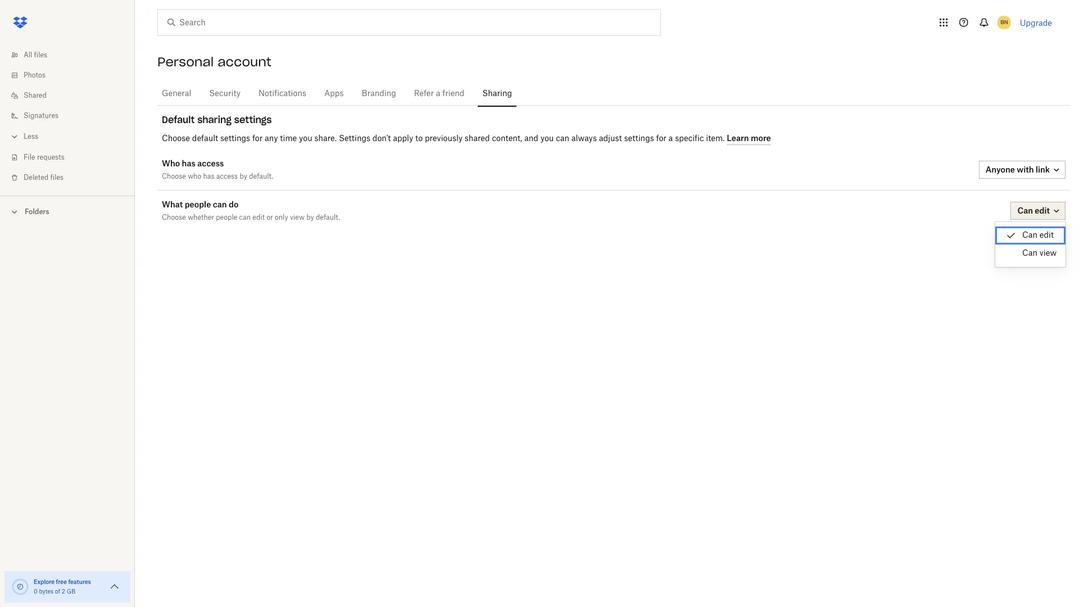 Task type: locate. For each thing, give the bounding box(es) containing it.
you right and
[[541, 135, 554, 143]]

default. inside who has access choose who has access by default.
[[249, 173, 274, 180]]

apply
[[393, 135, 413, 143]]

access up do
[[216, 173, 238, 180]]

default
[[162, 114, 195, 125]]

upgrade link
[[1020, 18, 1053, 27]]

1 horizontal spatial people
[[216, 214, 237, 221]]

edit inside radio item
[[1040, 232, 1054, 240]]

share.
[[315, 135, 337, 143]]

general tab
[[157, 80, 196, 107]]

0 vertical spatial has
[[182, 159, 196, 168]]

a inside tab
[[436, 90, 441, 98]]

for
[[252, 135, 263, 143], [657, 135, 667, 143]]

1 can from the top
[[1023, 232, 1038, 240]]

people
[[185, 200, 211, 209], [216, 214, 237, 221]]

1 vertical spatial has
[[203, 173, 215, 180]]

0 vertical spatial choose
[[162, 135, 190, 143]]

branding tab
[[357, 80, 401, 107]]

by right only
[[307, 214, 314, 221]]

1 horizontal spatial default.
[[316, 214, 340, 221]]

0 horizontal spatial you
[[299, 135, 313, 143]]

apps
[[324, 90, 344, 98]]

can inside radio item
[[1023, 232, 1038, 240]]

1 horizontal spatial a
[[669, 135, 673, 143]]

refer a friend
[[414, 90, 465, 98]]

0 horizontal spatial can
[[213, 200, 227, 209]]

do
[[229, 200, 239, 209]]

0 horizontal spatial people
[[185, 200, 211, 209]]

1 horizontal spatial can
[[239, 214, 251, 221]]

2 for from the left
[[657, 135, 667, 143]]

a right 'refer'
[[436, 90, 441, 98]]

edit left 'or' in the left top of the page
[[253, 214, 265, 221]]

by up the what people can do choose whether people can edit or only view by default.
[[240, 173, 247, 180]]

2 can from the top
[[1023, 250, 1038, 258]]

2 vertical spatial can
[[239, 214, 251, 221]]

edit
[[253, 214, 265, 221], [1040, 232, 1054, 240]]

has up who
[[182, 159, 196, 168]]

0 vertical spatial can
[[556, 135, 570, 143]]

features
[[68, 579, 91, 585]]

can left do
[[213, 200, 227, 209]]

0 horizontal spatial edit
[[253, 214, 265, 221]]

1 choose from the top
[[162, 135, 190, 143]]

folders
[[25, 207, 49, 216]]

2 vertical spatial choose
[[162, 214, 186, 221]]

1 vertical spatial access
[[216, 173, 238, 180]]

edit up can view
[[1040, 232, 1054, 240]]

choose down what
[[162, 214, 186, 221]]

1 horizontal spatial for
[[657, 135, 667, 143]]

settings up any
[[234, 114, 272, 125]]

can down can edit radio item
[[1023, 250, 1038, 258]]

personal account
[[157, 54, 271, 70]]

default. up the what people can do choose whether people can edit or only view by default.
[[249, 173, 274, 180]]

can
[[1023, 232, 1038, 240], [1023, 250, 1038, 258]]

access up who
[[198, 159, 224, 168]]

default
[[192, 135, 218, 143]]

0 horizontal spatial for
[[252, 135, 263, 143]]

2
[[62, 589, 65, 595]]

list
[[0, 38, 135, 196]]

0 horizontal spatial default.
[[249, 173, 274, 180]]

photos
[[24, 72, 46, 79]]

you right time
[[299, 135, 313, 143]]

1 vertical spatial default.
[[316, 214, 340, 221]]

1 horizontal spatial files
[[50, 174, 64, 181]]

signatures
[[24, 112, 59, 119]]

for left any
[[252, 135, 263, 143]]

files
[[34, 52, 47, 58], [50, 174, 64, 181]]

view down can edit
[[1040, 250, 1057, 258]]

access
[[198, 159, 224, 168], [216, 173, 238, 180]]

0 vertical spatial view
[[290, 214, 305, 221]]

0 horizontal spatial by
[[240, 173, 247, 180]]

specific
[[675, 135, 704, 143]]

1 vertical spatial choose
[[162, 173, 186, 180]]

choose down who
[[162, 173, 186, 180]]

dropbox image
[[9, 11, 31, 34]]

can edit
[[1023, 232, 1054, 240]]

can up can view
[[1023, 232, 1038, 240]]

0 vertical spatial access
[[198, 159, 224, 168]]

default.
[[249, 173, 274, 180], [316, 214, 340, 221]]

to
[[416, 135, 423, 143]]

can view
[[1023, 250, 1057, 258]]

3 choose from the top
[[162, 214, 186, 221]]

sharing tab
[[478, 80, 517, 107]]

0 vertical spatial a
[[436, 90, 441, 98]]

choose inside who has access choose who has access by default.
[[162, 173, 186, 180]]

0 horizontal spatial a
[[436, 90, 441, 98]]

files right deleted
[[50, 174, 64, 181]]

has right who
[[203, 173, 215, 180]]

by
[[240, 173, 247, 180], [307, 214, 314, 221]]

0 vertical spatial files
[[34, 52, 47, 58]]

files right all
[[34, 52, 47, 58]]

explore
[[34, 579, 55, 585]]

people down do
[[216, 214, 237, 221]]

settings down default sharing settings
[[220, 135, 250, 143]]

1 horizontal spatial you
[[541, 135, 554, 143]]

1 vertical spatial can
[[213, 200, 227, 209]]

1 vertical spatial can
[[1023, 250, 1038, 258]]

1 horizontal spatial edit
[[1040, 232, 1054, 240]]

deleted files
[[24, 174, 64, 181]]

choose default settings for any time you share. settings don't apply to previously shared content, and you can always adjust settings for a specific item.
[[162, 135, 727, 143]]

whether
[[188, 214, 214, 221]]

1 vertical spatial people
[[216, 214, 237, 221]]

all
[[24, 52, 32, 58]]

less
[[24, 133, 38, 140]]

shared link
[[9, 85, 135, 106]]

0 vertical spatial default.
[[249, 173, 274, 180]]

a
[[436, 90, 441, 98], [669, 135, 673, 143]]

any
[[265, 135, 278, 143]]

you
[[299, 135, 313, 143], [541, 135, 554, 143]]

can left 'or' in the left top of the page
[[239, 214, 251, 221]]

2 horizontal spatial can
[[556, 135, 570, 143]]

0 vertical spatial edit
[[253, 214, 265, 221]]

can left always
[[556, 135, 570, 143]]

sharing
[[483, 90, 512, 98]]

settings for default
[[220, 135, 250, 143]]

tab list
[[157, 79, 1071, 107]]

settings
[[339, 135, 371, 143]]

or
[[267, 214, 273, 221]]

has
[[182, 159, 196, 168], [203, 173, 215, 180]]

1 for from the left
[[252, 135, 263, 143]]

less image
[[9, 131, 20, 142]]

can
[[556, 135, 570, 143], [213, 200, 227, 209], [239, 214, 251, 221]]

1 horizontal spatial view
[[1040, 250, 1057, 258]]

1 vertical spatial a
[[669, 135, 673, 143]]

deleted files link
[[9, 168, 135, 188]]

choose down 'default'
[[162, 135, 190, 143]]

2 you from the left
[[541, 135, 554, 143]]

2 choose from the top
[[162, 173, 186, 180]]

photos link
[[9, 65, 135, 85]]

view
[[290, 214, 305, 221], [1040, 250, 1057, 258]]

default. inside the what people can do choose whether people can edit or only view by default.
[[316, 214, 340, 221]]

1 you from the left
[[299, 135, 313, 143]]

0 horizontal spatial view
[[290, 214, 305, 221]]

always
[[572, 135, 597, 143]]

only
[[275, 214, 288, 221]]

file requests link
[[9, 147, 135, 168]]

branding
[[362, 90, 396, 98]]

0 vertical spatial by
[[240, 173, 247, 180]]

can edit radio item
[[996, 227, 1066, 245]]

who
[[162, 159, 180, 168]]

sharing
[[197, 114, 232, 125]]

choose inside the what people can do choose whether people can edit or only view by default.
[[162, 214, 186, 221]]

list containing all files
[[0, 38, 135, 196]]

choose
[[162, 135, 190, 143], [162, 173, 186, 180], [162, 214, 186, 221]]

default. right only
[[316, 214, 340, 221]]

all files link
[[9, 45, 135, 65]]

0 vertical spatial can
[[1023, 232, 1038, 240]]

don't
[[373, 135, 391, 143]]

deleted
[[24, 174, 49, 181]]

adjust
[[599, 135, 622, 143]]

1 vertical spatial by
[[307, 214, 314, 221]]

1 vertical spatial files
[[50, 174, 64, 181]]

1 horizontal spatial by
[[307, 214, 314, 221]]

for left specific
[[657, 135, 667, 143]]

people up whether
[[185, 200, 211, 209]]

a left specific
[[669, 135, 673, 143]]

general
[[162, 90, 191, 98]]

view right only
[[290, 214, 305, 221]]

0 horizontal spatial files
[[34, 52, 47, 58]]

notifications tab
[[254, 80, 311, 107]]

1 vertical spatial edit
[[1040, 232, 1054, 240]]

gb
[[67, 589, 75, 595]]

by inside the what people can do choose whether people can edit or only view by default.
[[307, 214, 314, 221]]

settings
[[234, 114, 272, 125], [220, 135, 250, 143], [624, 135, 654, 143]]

settings right adjust
[[624, 135, 654, 143]]

bytes
[[39, 589, 53, 595]]



Task type: describe. For each thing, give the bounding box(es) containing it.
default sharing settings
[[162, 114, 272, 125]]

shared
[[24, 92, 47, 99]]

friend
[[443, 90, 465, 98]]

file
[[24, 154, 35, 161]]

0 vertical spatial people
[[185, 200, 211, 209]]

who
[[188, 173, 201, 180]]

security tab
[[205, 80, 245, 107]]

view inside the what people can do choose whether people can edit or only view by default.
[[290, 214, 305, 221]]

and
[[525, 135, 539, 143]]

refer
[[414, 90, 434, 98]]

1 horizontal spatial has
[[203, 173, 215, 180]]

free
[[56, 579, 67, 585]]

previously
[[425, 135, 463, 143]]

item.
[[706, 135, 725, 143]]

apps tab
[[320, 80, 348, 107]]

what
[[162, 200, 183, 209]]

all files
[[24, 52, 47, 58]]

time
[[280, 135, 297, 143]]

notifications
[[259, 90, 306, 98]]

shared
[[465, 135, 490, 143]]

file requests
[[24, 154, 65, 161]]

personal
[[157, 54, 214, 70]]

settings for sharing
[[234, 114, 272, 125]]

content,
[[492, 135, 523, 143]]

by inside who has access choose who has access by default.
[[240, 173, 247, 180]]

security
[[209, 90, 241, 98]]

of
[[55, 589, 60, 595]]

0
[[34, 589, 38, 595]]

who has access choose who has access by default.
[[162, 159, 274, 180]]

upgrade
[[1020, 18, 1053, 27]]

refer a friend tab
[[410, 80, 469, 107]]

quota usage element
[[11, 578, 29, 596]]

0 horizontal spatial has
[[182, 159, 196, 168]]

can for can view
[[1023, 250, 1038, 258]]

files for all files
[[34, 52, 47, 58]]

folders button
[[0, 203, 135, 220]]

requests
[[37, 154, 65, 161]]

can for can edit
[[1023, 232, 1038, 240]]

1 vertical spatial view
[[1040, 250, 1057, 258]]

account
[[218, 54, 271, 70]]

signatures link
[[9, 106, 135, 126]]

edit inside the what people can do choose whether people can edit or only view by default.
[[253, 214, 265, 221]]

what people can do choose whether people can edit or only view by default.
[[162, 200, 340, 221]]

tab list containing general
[[157, 79, 1071, 107]]

explore free features 0 bytes of 2 gb
[[34, 579, 91, 595]]

files for deleted files
[[50, 174, 64, 181]]



Task type: vqa. For each thing, say whether or not it's contained in the screenshot.
list
yes



